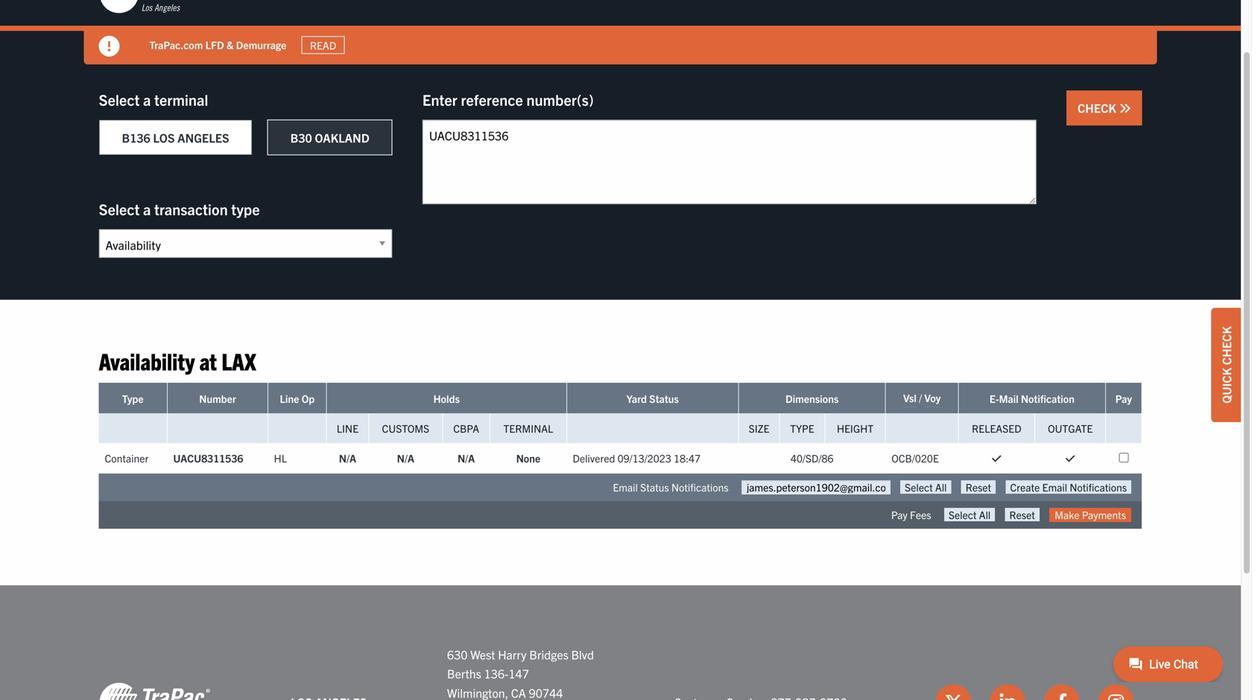 Task type: vqa. For each thing, say whether or not it's contained in the screenshot.
will
no



Task type: locate. For each thing, give the bounding box(es) containing it.
customs
[[382, 422, 429, 435]]

a for transaction
[[143, 200, 151, 218]]

1 vertical spatial line
[[337, 422, 359, 435]]

los angeles image
[[99, 0, 211, 15], [99, 682, 211, 701]]

banner
[[0, 0, 1252, 64]]

None button
[[900, 481, 951, 494], [961, 481, 996, 494], [1006, 481, 1131, 494], [944, 508, 995, 522], [1005, 508, 1040, 522], [900, 481, 951, 494], [961, 481, 996, 494], [1006, 481, 1131, 494], [944, 508, 995, 522], [1005, 508, 1040, 522]]

0 vertical spatial pay
[[1116, 392, 1132, 405]]

status right email
[[640, 481, 669, 494]]

solid image down outgate
[[1066, 454, 1075, 464]]

transaction
[[154, 200, 228, 218]]

a left transaction
[[143, 200, 151, 218]]

b136
[[122, 130, 150, 145]]

read link
[[301, 36, 345, 54]]

0 horizontal spatial pay
[[891, 508, 908, 522]]

cbpa
[[453, 422, 479, 435]]

pay fees
[[891, 508, 931, 522]]

0 horizontal spatial check
[[1078, 100, 1119, 115]]

1 los angeles image from the top
[[99, 0, 211, 15]]

0 vertical spatial check
[[1078, 100, 1119, 115]]

1 vertical spatial status
[[640, 481, 669, 494]]

None checkbox
[[1119, 453, 1129, 463]]

status for email
[[640, 481, 669, 494]]

630 west harry bridges blvd berths 136-147 wilmington, ca 90744
[[447, 647, 594, 700]]

a left terminal
[[143, 90, 151, 109]]

los angeles image inside banner
[[99, 0, 211, 15]]

0 vertical spatial los angeles image
[[99, 0, 211, 15]]

type
[[122, 392, 144, 405], [790, 422, 814, 435]]

0 horizontal spatial line
[[280, 392, 299, 405]]

select left transaction
[[99, 200, 140, 218]]

line left op
[[280, 392, 299, 405]]

make payments
[[1055, 508, 1126, 522]]

2 horizontal spatial solid image
[[1066, 454, 1075, 464]]

0 horizontal spatial n/a
[[339, 452, 356, 465]]

check
[[1078, 100, 1119, 115], [1219, 327, 1234, 365]]

reference
[[461, 90, 523, 109]]

1 vertical spatial pay
[[891, 508, 908, 522]]

line
[[280, 392, 299, 405], [337, 422, 359, 435]]

banner containing trapac.com lfd & demurrage
[[0, 0, 1252, 64]]

availability at lax
[[99, 346, 256, 375]]

released
[[972, 422, 1022, 435]]

delivered
[[573, 452, 615, 465]]

make payments link
[[1049, 508, 1131, 523]]

1 a from the top
[[143, 90, 151, 109]]

yard status
[[627, 392, 679, 405]]

solid image down released
[[992, 454, 1001, 464]]

west
[[470, 647, 495, 662]]

solid image left trapac.com
[[99, 36, 120, 57]]

1 horizontal spatial pay
[[1116, 392, 1132, 405]]

fees
[[910, 508, 931, 522]]

e-
[[990, 392, 999, 405]]

0 vertical spatial type
[[122, 392, 144, 405]]

blvd
[[571, 647, 594, 662]]

select up 'b136'
[[99, 90, 140, 109]]

pay for pay
[[1116, 392, 1132, 405]]

select a transaction type
[[99, 200, 260, 218]]

n/a right hl
[[339, 452, 356, 465]]

footer
[[0, 586, 1241, 701]]

quick
[[1219, 368, 1234, 404]]

select
[[99, 90, 140, 109], [99, 200, 140, 218]]

make
[[1055, 508, 1080, 522]]

3 n/a from the left
[[458, 452, 475, 465]]

1 vertical spatial select
[[99, 200, 140, 218]]

136-
[[484, 666, 509, 681]]

n/a
[[339, 452, 356, 465], [397, 452, 414, 465], [458, 452, 475, 465]]

solid image
[[99, 36, 120, 57], [992, 454, 1001, 464], [1066, 454, 1075, 464]]

pay for pay fees
[[891, 508, 908, 522]]

type down availability
[[122, 392, 144, 405]]

1 horizontal spatial line
[[337, 422, 359, 435]]

n/a down cbpa
[[458, 452, 475, 465]]

container
[[105, 452, 149, 465]]

18:47
[[674, 452, 701, 465]]

number
[[199, 392, 236, 405]]

0 horizontal spatial solid image
[[99, 36, 120, 57]]

availability
[[99, 346, 195, 375]]

b30 oakland
[[290, 130, 369, 145]]

email
[[613, 481, 638, 494]]

pay
[[1116, 392, 1132, 405], [891, 508, 908, 522]]

check inside button
[[1078, 100, 1119, 115]]

1 horizontal spatial n/a
[[397, 452, 414, 465]]

terminal
[[503, 422, 553, 435]]

n/a down 'customs'
[[397, 452, 414, 465]]

0 vertical spatial status
[[649, 392, 679, 405]]

vsl / voy
[[903, 391, 941, 405]]

terminal
[[154, 90, 208, 109]]

harry
[[498, 647, 527, 662]]

1 horizontal spatial type
[[790, 422, 814, 435]]

1 vertical spatial a
[[143, 200, 151, 218]]

1 vertical spatial los angeles image
[[99, 682, 211, 701]]

ca
[[511, 686, 526, 700]]

0 vertical spatial line
[[280, 392, 299, 405]]

holds
[[433, 392, 460, 405]]

yard
[[627, 392, 647, 405]]

berths
[[447, 666, 481, 681]]

status
[[649, 392, 679, 405], [640, 481, 669, 494]]

0 horizontal spatial type
[[122, 392, 144, 405]]

dimensions
[[786, 392, 839, 405]]

enter
[[422, 90, 457, 109]]

2 horizontal spatial n/a
[[458, 452, 475, 465]]

0 vertical spatial select
[[99, 90, 140, 109]]

1 horizontal spatial check
[[1219, 327, 1234, 365]]

2 select from the top
[[99, 200, 140, 218]]

a for terminal
[[143, 90, 151, 109]]

status right yard
[[649, 392, 679, 405]]

angeles
[[178, 130, 229, 145]]

solid image
[[1119, 102, 1131, 114]]

wilmington,
[[447, 686, 508, 700]]

size
[[749, 422, 770, 435]]

mail
[[999, 392, 1019, 405]]

height
[[837, 422, 874, 435]]

1 select from the top
[[99, 90, 140, 109]]

line left 'customs'
[[337, 422, 359, 435]]

type down 'dimensions'
[[790, 422, 814, 435]]

2 a from the top
[[143, 200, 151, 218]]

notification
[[1021, 392, 1075, 405]]

a
[[143, 90, 151, 109], [143, 200, 151, 218]]

solid image inside banner
[[99, 36, 120, 57]]

0 vertical spatial a
[[143, 90, 151, 109]]



Task type: describe. For each thing, give the bounding box(es) containing it.
b136 los angeles
[[122, 130, 229, 145]]

demurrage
[[236, 38, 286, 52]]

footer containing 630 west harry bridges blvd
[[0, 586, 1241, 701]]

oakland
[[315, 130, 369, 145]]

/
[[919, 391, 922, 405]]

2 n/a from the left
[[397, 452, 414, 465]]

number(s)
[[527, 90, 594, 109]]

ocb/020e
[[892, 452, 939, 465]]

09/13/2023
[[618, 452, 671, 465]]

select a terminal
[[99, 90, 208, 109]]

1 vertical spatial check
[[1219, 327, 1234, 365]]

enter reference number(s)
[[422, 90, 594, 109]]

read
[[310, 38, 336, 52]]

outgate
[[1048, 422, 1093, 435]]

quick check
[[1219, 327, 1234, 404]]

90744
[[529, 686, 563, 700]]

line for line op
[[280, 392, 299, 405]]

bridges
[[529, 647, 569, 662]]

2 los angeles image from the top
[[99, 682, 211, 701]]

e-mail notification
[[990, 392, 1075, 405]]

line op
[[280, 392, 315, 405]]

trapac.com lfd & demurrage
[[149, 38, 286, 52]]

lax
[[222, 346, 256, 375]]

lfd
[[205, 38, 224, 52]]

none
[[516, 452, 540, 465]]

line for line
[[337, 422, 359, 435]]

select for select a transaction type
[[99, 200, 140, 218]]

status for yard
[[649, 392, 679, 405]]

op
[[302, 392, 315, 405]]

Enter reference number(s) text field
[[422, 120, 1037, 205]]

vsl
[[903, 391, 917, 405]]

at
[[200, 346, 217, 375]]

uacu8311536
[[173, 452, 243, 465]]

delivered 09/13/2023 18:47
[[573, 452, 701, 465]]

hl
[[274, 452, 287, 465]]

los
[[153, 130, 175, 145]]

voy
[[924, 391, 941, 405]]

select for select a terminal
[[99, 90, 140, 109]]

payments
[[1082, 508, 1126, 522]]

b30
[[290, 130, 312, 145]]

630
[[447, 647, 468, 662]]

trapac.com
[[149, 38, 203, 52]]

type
[[231, 200, 260, 218]]

&
[[226, 38, 234, 52]]

Your Email email field
[[741, 481, 891, 495]]

notifications
[[671, 481, 729, 494]]

check button
[[1066, 91, 1142, 126]]

147
[[509, 666, 529, 681]]

1 n/a from the left
[[339, 452, 356, 465]]

email status notifications
[[613, 481, 729, 494]]

1 horizontal spatial solid image
[[992, 454, 1001, 464]]

quick check link
[[1211, 308, 1241, 422]]

1 vertical spatial type
[[790, 422, 814, 435]]

40/sd/86
[[791, 452, 834, 465]]



